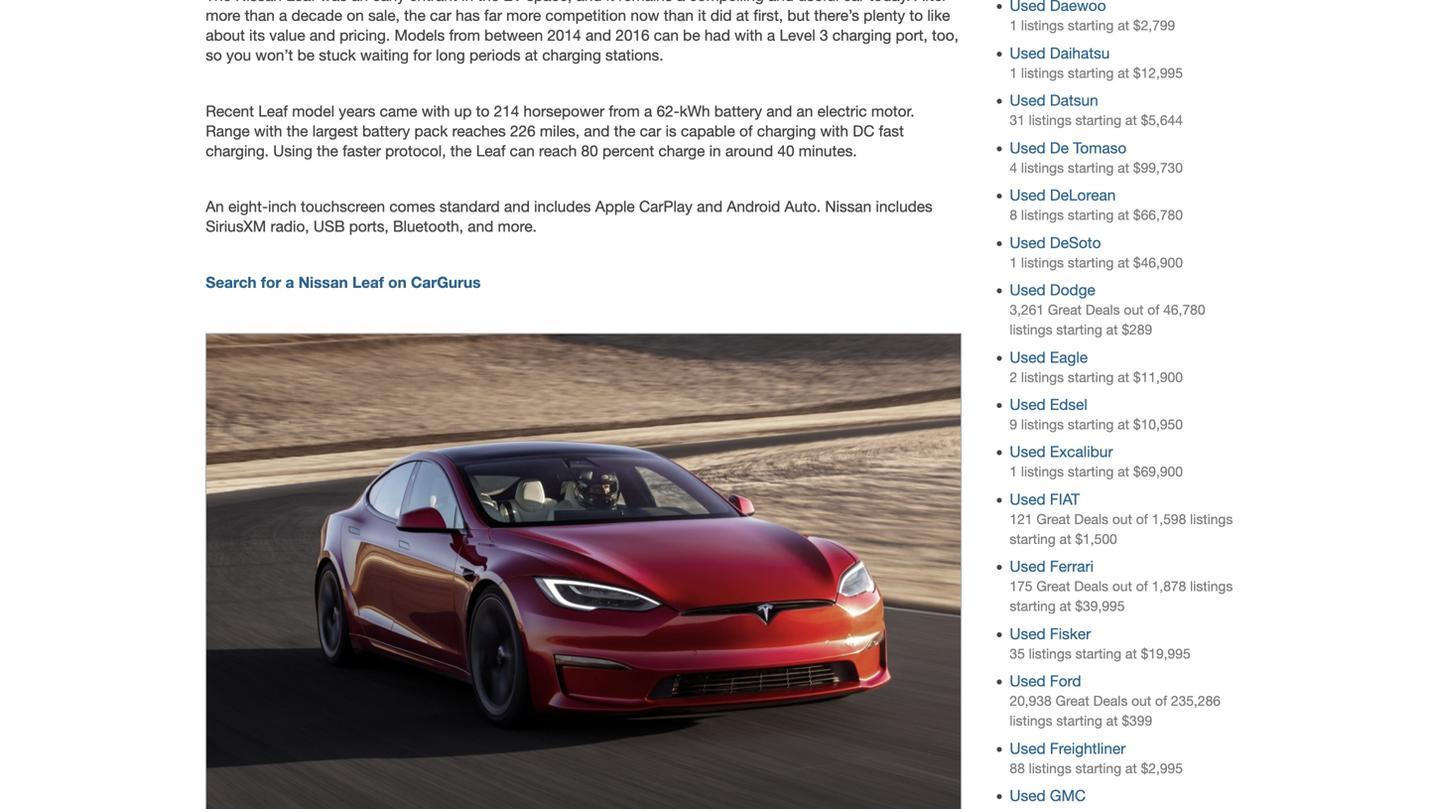 Task type: describe. For each thing, give the bounding box(es) containing it.
the up models
[[404, 7, 426, 24]]

with up using
[[254, 122, 282, 140]]

listings inside the used excalibur 1 listings starting at $69,900
[[1021, 464, 1064, 480]]

1 vertical spatial car
[[430, 7, 452, 24]]

of inside recent leaf model years came with up to 214 horsepower from a 62-kwh battery and an electric motor. range with the largest battery pack reaches 226 miles, and the car is capable of charging with dc fast charging. using the faster protocol, the leaf can reach 80 percent charge in around 40 minutes.
[[740, 122, 753, 140]]

dodge
[[1050, 281, 1096, 299]]

minutes.
[[799, 142, 857, 160]]

fiat
[[1050, 490, 1080, 508]]

3,261
[[1010, 302, 1044, 318]]

leaf down ports,
[[352, 273, 384, 291]]

$66,780
[[1134, 207, 1183, 223]]

from inside the nissan leaf was an early entrant in the ev space, and it remains a compelling and useful car today. after more than a decade on sale, the car has far more competition now than it did at first, but there's plenty to like about its value and pricing. models from between 2014 and 2016 can be had with a level 3 charging port, too, so you won't be stuck waiting for long periods at charging stations.
[[449, 26, 480, 44]]

deals for used ferrari
[[1074, 578, 1109, 594]]

1 for used daihatsu
[[1010, 65, 1018, 81]]

you
[[226, 46, 251, 64]]

and up first,
[[768, 0, 794, 5]]

sale,
[[368, 7, 400, 24]]

$2,799
[[1134, 18, 1176, 33]]

listings inside 3,261 great deals out of 46,780 listings starting at
[[1010, 322, 1053, 338]]

used for used ferrari
[[1010, 558, 1046, 575]]

used for used datsun 31 listings starting at $5,644
[[1010, 91, 1046, 109]]

there's
[[814, 7, 860, 24]]

used for used fisker 35 listings starting at $19,995
[[1010, 625, 1046, 643]]

a right remains
[[677, 0, 685, 5]]

starting inside the used excalibur 1 listings starting at $69,900
[[1068, 464, 1114, 480]]

1 vertical spatial be
[[297, 46, 315, 64]]

at down between
[[525, 46, 538, 64]]

$99,730
[[1134, 160, 1183, 176]]

did
[[711, 7, 732, 24]]

$2,995
[[1141, 760, 1183, 776]]

range
[[206, 122, 250, 140]]

fast
[[879, 122, 904, 140]]

used dodge
[[1010, 281, 1096, 299]]

starting inside used fisker 35 listings starting at $19,995
[[1076, 646, 1122, 662]]

leaf inside the nissan leaf was an early entrant in the ev space, and it remains a compelling and useful car today. after more than a decade on sale, the car has far more competition now than it did at first, but there's plenty to like about its value and pricing. models from between 2014 and 2016 can be had with a level 3 charging port, too, so you won't be stuck waiting for long periods at charging stations.
[[286, 0, 316, 5]]

freightliner
[[1050, 739, 1126, 757]]

de
[[1050, 139, 1069, 157]]

stations.
[[606, 46, 664, 64]]

and right carplay
[[697, 198, 723, 216]]

so
[[206, 46, 222, 64]]

121
[[1010, 511, 1033, 527]]

1 horizontal spatial battery
[[715, 102, 762, 120]]

and down the decade
[[310, 26, 335, 44]]

at inside used eagle 2 listings starting at $11,900
[[1118, 369, 1130, 385]]

$19,995
[[1141, 646, 1191, 662]]

great for fiat
[[1037, 511, 1071, 527]]

edsel
[[1050, 396, 1088, 413]]

starting inside 3,261 great deals out of 46,780 listings starting at
[[1057, 322, 1103, 338]]

used fiat
[[1010, 490, 1080, 508]]

models
[[395, 26, 445, 44]]

listings inside used de tomaso 4 listings starting at $99,730
[[1021, 160, 1064, 176]]

radio,
[[271, 218, 309, 235]]

used ferrari link
[[1010, 558, 1094, 575]]

listings inside used freightliner 88 listings starting at $2,995
[[1029, 760, 1072, 776]]

2014
[[547, 26, 581, 44]]

1 for used excalibur
[[1010, 464, 1018, 480]]

fisker
[[1050, 625, 1091, 643]]

at inside 3,261 great deals out of 46,780 listings starting at
[[1107, 322, 1118, 338]]

the down largest at left
[[317, 142, 338, 160]]

apple
[[595, 198, 635, 216]]

starting up daihatsu
[[1068, 18, 1114, 33]]

a down radio,
[[286, 273, 294, 291]]

used for used excalibur 1 listings starting at $69,900
[[1010, 443, 1046, 461]]

1 vertical spatial charging
[[542, 46, 601, 64]]

around
[[726, 142, 773, 160]]

a up value
[[279, 7, 287, 24]]

used for used gmc
[[1010, 787, 1046, 805]]

first,
[[754, 7, 783, 24]]

with up minutes.
[[820, 122, 849, 140]]

the up using
[[287, 122, 308, 140]]

starting inside used datsun 31 listings starting at $5,644
[[1076, 112, 1122, 128]]

percent
[[603, 142, 654, 160]]

desoto
[[1050, 234, 1101, 251]]

used delorean 8 listings starting at $66,780
[[1010, 186, 1183, 223]]

1 than from the left
[[245, 7, 275, 24]]

and up '80'
[[584, 122, 610, 140]]

listings inside used daihatsu 1 listings starting at $12,995
[[1021, 65, 1064, 81]]

out for ford
[[1132, 693, 1152, 709]]

listings inside used desoto 1 listings starting at $46,900
[[1021, 254, 1064, 270]]

protocol,
[[385, 142, 446, 160]]

listings inside used datsun 31 listings starting at $5,644
[[1029, 112, 1072, 128]]

pricing.
[[340, 26, 390, 44]]

listings up used daihatsu link at the right top of page
[[1021, 18, 1064, 33]]

1 horizontal spatial be
[[683, 26, 700, 44]]

starting inside used desoto 1 listings starting at $46,900
[[1068, 254, 1114, 270]]

ferrari
[[1050, 558, 1094, 575]]

years
[[339, 102, 376, 120]]

the up far
[[478, 0, 499, 5]]

used for used eagle 2 listings starting at $11,900
[[1010, 348, 1046, 366]]

1 more from the left
[[206, 7, 241, 24]]

used edsel link
[[1010, 396, 1088, 413]]

2022 tesla model s image
[[206, 333, 962, 809]]

used for used dodge
[[1010, 281, 1046, 299]]

used ford link
[[1010, 672, 1082, 690]]

starting inside used daihatsu 1 listings starting at $12,995
[[1068, 65, 1114, 81]]

at inside used de tomaso 4 listings starting at $99,730
[[1118, 160, 1130, 176]]

used for used freightliner 88 listings starting at $2,995
[[1010, 739, 1046, 757]]

about
[[206, 26, 245, 44]]

3,261 great deals out of 46,780 listings starting at
[[1010, 302, 1206, 338]]

of for used dodge
[[1148, 302, 1160, 318]]

remains
[[619, 0, 673, 5]]

at inside 121 great deals out of 1,598 listings starting at
[[1060, 531, 1072, 547]]

1 includes from the left
[[534, 198, 591, 216]]

nissan inside the nissan leaf was an early entrant in the ev space, and it remains a compelling and useful car today. after more than a decade on sale, the car has far more competition now than it did at first, but there's plenty to like about its value and pricing. models from between 2014 and 2016 can be had with a level 3 charging port, too, so you won't be stuck waiting for long periods at charging stations.
[[235, 0, 282, 5]]

far
[[484, 7, 502, 24]]

on inside the nissan leaf was an early entrant in the ev space, and it remains a compelling and useful car today. after more than a decade on sale, the car has far more competition now than it did at first, but there's plenty to like about its value and pricing. models from between 2014 and 2016 can be had with a level 3 charging port, too, so you won't be stuck waiting for long periods at charging stations.
[[347, 7, 364, 24]]

listings inside 121 great deals out of 1,598 listings starting at
[[1190, 511, 1233, 527]]

dc
[[853, 122, 875, 140]]

listings inside used edsel 9 listings starting at $10,950
[[1021, 416, 1064, 432]]

$39,995
[[1075, 598, 1125, 614]]

search for a nissan leaf on cargurus
[[206, 273, 481, 291]]

2 more from the left
[[506, 7, 541, 24]]

listings inside used delorean 8 listings starting at $66,780
[[1021, 207, 1064, 223]]

at inside the 175 great deals out of 1,878 listings starting at
[[1060, 598, 1072, 614]]

ports,
[[349, 218, 389, 235]]

at inside used fisker 35 listings starting at $19,995
[[1126, 646, 1137, 662]]

kwh
[[680, 102, 710, 120]]

2016
[[616, 26, 650, 44]]

starting inside 121 great deals out of 1,598 listings starting at
[[1010, 531, 1056, 547]]

at inside used edsel 9 listings starting at $10,950
[[1118, 416, 1130, 432]]

touchscreen
[[301, 198, 385, 216]]

decade
[[292, 7, 342, 24]]

1 for used desoto
[[1010, 254, 1018, 270]]

inch
[[268, 198, 297, 216]]

at down compelling
[[736, 7, 749, 24]]

level
[[780, 26, 816, 44]]

$289
[[1122, 322, 1153, 338]]

of for used ferrari
[[1136, 578, 1148, 594]]

stuck
[[319, 46, 356, 64]]

and up more.
[[504, 198, 530, 216]]

0 horizontal spatial it
[[606, 0, 615, 5]]

model
[[292, 102, 335, 120]]

can inside recent leaf model years came with up to 214 horsepower from a 62-kwh battery and an electric motor. range with the largest battery pack reaches 226 miles, and the car is capable of charging with dc fast charging. using the faster protocol, the leaf can reach 80 percent charge in around 40 minutes.
[[510, 142, 535, 160]]

datsun
[[1050, 91, 1099, 109]]

gmc
[[1050, 787, 1086, 805]]

charge
[[659, 142, 705, 160]]

used datsun 31 listings starting at $5,644
[[1010, 91, 1183, 128]]

starting inside used de tomaso 4 listings starting at $99,730
[[1068, 160, 1114, 176]]

used for used fiat
[[1010, 490, 1046, 508]]

now
[[631, 7, 660, 24]]

in inside recent leaf model years came with up to 214 horsepower from a 62-kwh battery and an electric motor. range with the largest battery pack reaches 226 miles, and the car is capable of charging with dc fast charging. using the faster protocol, the leaf can reach 80 percent charge in around 40 minutes.
[[709, 142, 721, 160]]

excalibur
[[1050, 443, 1113, 461]]

has
[[456, 7, 480, 24]]

1,598
[[1152, 511, 1187, 527]]

used eagle 2 listings starting at $11,900
[[1010, 348, 1183, 385]]

used daihatsu 1 listings starting at $12,995
[[1010, 44, 1183, 81]]

at inside '20,938 great deals out of 235,286 listings starting at'
[[1107, 713, 1118, 729]]

more.
[[498, 218, 537, 235]]

$5,644
[[1141, 112, 1183, 128]]

starting inside the 175 great deals out of 1,878 listings starting at
[[1010, 598, 1056, 614]]

like
[[928, 7, 950, 24]]

$1,500
[[1075, 531, 1118, 547]]

capable
[[681, 122, 735, 140]]

had
[[705, 26, 730, 44]]

0 vertical spatial car
[[843, 0, 865, 5]]

starting inside used delorean 8 listings starting at $66,780
[[1068, 207, 1114, 223]]

today.
[[869, 0, 911, 5]]

and up 40
[[767, 102, 792, 120]]

a down first,
[[767, 26, 775, 44]]

used daihatsu link
[[1010, 44, 1110, 62]]

used datsun link
[[1010, 91, 1099, 109]]

miles,
[[540, 122, 580, 140]]

46,780
[[1164, 302, 1206, 318]]

used gmc link
[[1010, 787, 1086, 805]]

0 vertical spatial charging
[[833, 26, 892, 44]]

an inside recent leaf model years came with up to 214 horsepower from a 62-kwh battery and an electric motor. range with the largest battery pack reaches 226 miles, and the car is capable of charging with dc fast charging. using the faster protocol, the leaf can reach 80 percent charge in around 40 minutes.
[[797, 102, 813, 120]]

the up percent
[[614, 122, 636, 140]]

with up pack
[[422, 102, 450, 120]]

to inside recent leaf model years came with up to 214 horsepower from a 62-kwh battery and an electric motor. range with the largest battery pack reaches 226 miles, and the car is capable of charging with dc fast charging. using the faster protocol, the leaf can reach 80 percent charge in around 40 minutes.
[[476, 102, 490, 120]]

the down reaches
[[450, 142, 472, 160]]

motor.
[[871, 102, 915, 120]]

for inside the nissan leaf was an early entrant in the ev space, and it remains a compelling and useful car today. after more than a decade on sale, the car has far more competition now than it did at first, but there's plenty to like about its value and pricing. models from between 2014 and 2016 can be had with a level 3 charging port, too, so you won't be stuck waiting for long periods at charging stations.
[[413, 46, 432, 64]]

leaf left model
[[258, 102, 288, 120]]

android
[[727, 198, 781, 216]]



Task type: vqa. For each thing, say whether or not it's contained in the screenshot.


Task type: locate. For each thing, give the bounding box(es) containing it.
listings down used desoto link
[[1021, 254, 1064, 270]]

1 horizontal spatial to
[[910, 7, 923, 24]]

for right search
[[261, 273, 281, 291]]

used up 31 at the right top
[[1010, 91, 1046, 109]]

from up percent
[[609, 102, 640, 120]]

from down has
[[449, 26, 480, 44]]

11 used from the top
[[1010, 558, 1046, 575]]

31
[[1010, 112, 1025, 128]]

of up $289
[[1148, 302, 1160, 318]]

1 vertical spatial for
[[261, 273, 281, 291]]

and down competition
[[586, 26, 612, 44]]

0 horizontal spatial in
[[462, 0, 474, 5]]

8
[[1010, 207, 1018, 223]]

leaf up the decade
[[286, 0, 316, 5]]

at left $2,799
[[1118, 18, 1130, 33]]

charging down the 2014
[[542, 46, 601, 64]]

used up 175
[[1010, 558, 1046, 575]]

compelling
[[689, 0, 764, 5]]

1 up 31 at the right top
[[1010, 65, 1018, 81]]

more down ev
[[506, 7, 541, 24]]

siriusxm
[[206, 218, 266, 235]]

1 inside the used excalibur 1 listings starting at $69,900
[[1010, 464, 1018, 480]]

in down capable
[[709, 142, 721, 160]]

14 used from the top
[[1010, 739, 1046, 757]]

10 used from the top
[[1010, 490, 1046, 508]]

starting inside used freightliner 88 listings starting at $2,995
[[1076, 760, 1122, 776]]

for
[[413, 46, 432, 64], [261, 273, 281, 291]]

can inside the nissan leaf was an early entrant in the ev space, and it remains a compelling and useful car today. after more than a decade on sale, the car has far more competition now than it did at first, but there's plenty to like about its value and pricing. models from between 2014 and 2016 can be had with a level 3 charging port, too, so you won't be stuck waiting for long periods at charging stations.
[[654, 26, 679, 44]]

at left $66,780
[[1118, 207, 1130, 223]]

electric
[[818, 102, 867, 120]]

3
[[820, 26, 828, 44]]

and
[[576, 0, 602, 5], [768, 0, 794, 5], [310, 26, 335, 44], [586, 26, 612, 44], [767, 102, 792, 120], [584, 122, 610, 140], [504, 198, 530, 216], [697, 198, 723, 216], [468, 218, 494, 235]]

used ferrari
[[1010, 558, 1094, 575]]

12 used from the top
[[1010, 625, 1046, 643]]

out for dodge
[[1124, 302, 1144, 318]]

1 vertical spatial an
[[797, 102, 813, 120]]

won't
[[256, 46, 293, 64]]

1 horizontal spatial car
[[640, 122, 661, 140]]

listings right "1,878"
[[1190, 578, 1233, 594]]

7 used from the top
[[1010, 348, 1046, 366]]

listings inside '20,938 great deals out of 235,286 listings starting at'
[[1010, 713, 1053, 729]]

listings down used datsun 'link'
[[1029, 112, 1072, 128]]

leaf down reaches
[[476, 142, 506, 160]]

on
[[347, 7, 364, 24], [388, 273, 407, 291]]

226
[[510, 122, 536, 140]]

62-
[[657, 102, 680, 120]]

1 inside used daihatsu 1 listings starting at $12,995
[[1010, 65, 1018, 81]]

2 horizontal spatial car
[[843, 0, 865, 5]]

great inside '20,938 great deals out of 235,286 listings starting at'
[[1056, 693, 1090, 709]]

of inside 121 great deals out of 1,598 listings starting at
[[1136, 511, 1148, 527]]

15 used from the top
[[1010, 787, 1046, 805]]

used eagle link
[[1010, 348, 1088, 366]]

daihatsu
[[1050, 44, 1110, 62]]

listings inside used eagle 2 listings starting at $11,900
[[1021, 369, 1064, 385]]

3 used from the top
[[1010, 139, 1046, 157]]

1 vertical spatial nissan
[[825, 198, 872, 216]]

deals inside the 175 great deals out of 1,878 listings starting at
[[1074, 578, 1109, 594]]

of inside the 175 great deals out of 1,878 listings starting at
[[1136, 578, 1148, 594]]

starting down fisker
[[1076, 646, 1122, 662]]

listings right 1,598
[[1190, 511, 1233, 527]]

used inside used desoto 1 listings starting at $46,900
[[1010, 234, 1046, 251]]

at inside used delorean 8 listings starting at $66,780
[[1118, 207, 1130, 223]]

0 vertical spatial on
[[347, 7, 364, 24]]

in inside the nissan leaf was an early entrant in the ev space, and it remains a compelling and useful car today. after more than a decade on sale, the car has far more competition now than it did at first, but there's plenty to like about its value and pricing. models from between 2014 and 2016 can be had with a level 3 charging port, too, so you won't be stuck waiting for long periods at charging stations.
[[462, 0, 474, 5]]

0 horizontal spatial on
[[347, 7, 364, 24]]

out up $399
[[1132, 693, 1152, 709]]

an right was
[[351, 0, 368, 5]]

1 horizontal spatial for
[[413, 46, 432, 64]]

listings down used delorean link
[[1021, 207, 1064, 223]]

listings down used daihatsu link at the right top of page
[[1021, 65, 1064, 81]]

used de tomaso link
[[1010, 139, 1127, 157]]

charging up 40
[[757, 122, 816, 140]]

plenty
[[864, 7, 905, 24]]

up
[[454, 102, 472, 120]]

used for used edsel 9 listings starting at $10,950
[[1010, 396, 1046, 413]]

0 vertical spatial from
[[449, 26, 480, 44]]

starting inside '20,938 great deals out of 235,286 listings starting at'
[[1057, 713, 1103, 729]]

at inside used datsun 31 listings starting at $5,644
[[1126, 112, 1137, 128]]

more down the
[[206, 7, 241, 24]]

1 vertical spatial in
[[709, 142, 721, 160]]

deals inside 3,261 great deals out of 46,780 listings starting at
[[1086, 302, 1120, 318]]

out inside the 175 great deals out of 1,878 listings starting at
[[1113, 578, 1133, 594]]

used delorean link
[[1010, 186, 1116, 204]]

but
[[788, 7, 810, 24]]

$12,995
[[1134, 65, 1183, 81]]

1 vertical spatial can
[[510, 142, 535, 160]]

used for used daihatsu 1 listings starting at $12,995
[[1010, 44, 1046, 62]]

out inside 121 great deals out of 1,598 listings starting at
[[1113, 511, 1133, 527]]

charging inside recent leaf model years came with up to 214 horsepower from a 62-kwh battery and an electric motor. range with the largest battery pack reaches 226 miles, and the car is capable of charging with dc fast charging. using the faster protocol, the leaf can reach 80 percent charge in around 40 minutes.
[[757, 122, 816, 140]]

a
[[677, 0, 685, 5], [279, 7, 287, 24], [767, 26, 775, 44], [644, 102, 653, 120], [286, 273, 294, 291]]

competition
[[546, 7, 627, 24]]

starting down daihatsu
[[1068, 65, 1114, 81]]

nissan inside the an eight-inch touchscreen comes standard and includes apple carplay and android auto. nissan includes siriusxm radio, usb ports, bluetooth, and more.
[[825, 198, 872, 216]]

from inside recent leaf model years came with up to 214 horsepower from a 62-kwh battery and an electric motor. range with the largest battery pack reaches 226 miles, and the car is capable of charging with dc fast charging. using the faster protocol, the leaf can reach 80 percent charge in around 40 minutes.
[[609, 102, 640, 120]]

out inside '20,938 great deals out of 235,286 listings starting at'
[[1132, 693, 1152, 709]]

4 used from the top
[[1010, 186, 1046, 204]]

80
[[581, 142, 598, 160]]

1 horizontal spatial more
[[506, 7, 541, 24]]

listings down used eagle link
[[1021, 369, 1064, 385]]

2 used from the top
[[1010, 91, 1046, 109]]

$10,950
[[1134, 416, 1183, 432]]

deals up "$1,500"
[[1074, 511, 1109, 527]]

out up $289
[[1124, 302, 1144, 318]]

deals inside 121 great deals out of 1,598 listings starting at
[[1074, 511, 1109, 527]]

a inside recent leaf model years came with up to 214 horsepower from a 62-kwh battery and an electric motor. range with the largest battery pack reaches 226 miles, and the car is capable of charging with dc fast charging. using the faster protocol, the leaf can reach 80 percent charge in around 40 minutes.
[[644, 102, 653, 120]]

to inside the nissan leaf was an early entrant in the ev space, and it remains a compelling and useful car today. after more than a decade on sale, the car has far more competition now than it did at first, but there's plenty to like about its value and pricing. models from between 2014 and 2016 can be had with a level 3 charging port, too, so you won't be stuck waiting for long periods at charging stations.
[[910, 7, 923, 24]]

1 horizontal spatial an
[[797, 102, 813, 120]]

2 vertical spatial nissan
[[299, 273, 348, 291]]

useful
[[798, 0, 839, 5]]

listings inside the 175 great deals out of 1,878 listings starting at
[[1190, 578, 1233, 594]]

0 vertical spatial it
[[606, 0, 615, 5]]

used down 9 on the bottom right
[[1010, 443, 1046, 461]]

at left '$46,900'
[[1118, 254, 1130, 270]]

1 vertical spatial it
[[698, 7, 706, 24]]

used desoto link
[[1010, 234, 1101, 251]]

the
[[206, 0, 231, 5]]

deals inside '20,938 great deals out of 235,286 listings starting at'
[[1094, 693, 1128, 709]]

includes up more.
[[534, 198, 591, 216]]

1 horizontal spatial charging
[[757, 122, 816, 140]]

be
[[683, 26, 700, 44], [297, 46, 315, 64]]

came
[[380, 102, 418, 120]]

0 horizontal spatial for
[[261, 273, 281, 291]]

comes
[[389, 198, 435, 216]]

at left $10,950
[[1118, 416, 1130, 432]]

9 used from the top
[[1010, 443, 1046, 461]]

0 vertical spatial to
[[910, 7, 923, 24]]

2 vertical spatial charging
[[757, 122, 816, 140]]

0 vertical spatial in
[[462, 0, 474, 5]]

3 1 from the top
[[1010, 254, 1018, 270]]

6 used from the top
[[1010, 281, 1046, 299]]

0 horizontal spatial from
[[449, 26, 480, 44]]

1 1 from the top
[[1010, 18, 1018, 33]]

great inside 121 great deals out of 1,598 listings starting at
[[1037, 511, 1071, 527]]

after
[[915, 0, 948, 5]]

used up 8
[[1010, 186, 1046, 204]]

battery up capable
[[715, 102, 762, 120]]

13 used from the top
[[1010, 672, 1046, 690]]

great
[[1048, 302, 1082, 318], [1037, 511, 1071, 527], [1037, 578, 1071, 594], [1056, 693, 1090, 709]]

ford
[[1050, 672, 1082, 690]]

out for ferrari
[[1113, 578, 1133, 594]]

of up around
[[740, 122, 753, 140]]

1 horizontal spatial can
[[654, 26, 679, 44]]

starting down eagle
[[1068, 369, 1114, 385]]

of inside 3,261 great deals out of 46,780 listings starting at
[[1148, 302, 1160, 318]]

value
[[269, 26, 305, 44]]

2 horizontal spatial charging
[[833, 26, 892, 44]]

used left daihatsu
[[1010, 44, 1046, 62]]

listings down de
[[1021, 160, 1064, 176]]

out
[[1124, 302, 1144, 318], [1113, 511, 1133, 527], [1113, 578, 1133, 594], [1132, 693, 1152, 709]]

recent
[[206, 102, 254, 120]]

121 great deals out of 1,598 listings starting at
[[1010, 511, 1233, 547]]

out up "$1,500"
[[1113, 511, 1133, 527]]

used inside used de tomaso 4 listings starting at $99,730
[[1010, 139, 1046, 157]]

too,
[[932, 26, 959, 44]]

of left 235,286
[[1156, 693, 1167, 709]]

0 horizontal spatial to
[[476, 102, 490, 120]]

great for ferrari
[[1037, 578, 1071, 594]]

starting inside used edsel 9 listings starting at $10,950
[[1068, 416, 1114, 432]]

used edsel 9 listings starting at $10,950
[[1010, 396, 1183, 432]]

20,938
[[1010, 693, 1052, 709]]

starting down delorean
[[1068, 207, 1114, 223]]

used up 4
[[1010, 139, 1046, 157]]

2 1 from the top
[[1010, 65, 1018, 81]]

0 horizontal spatial battery
[[362, 122, 410, 140]]

used inside used freightliner 88 listings starting at $2,995
[[1010, 739, 1046, 757]]

used for used ford
[[1010, 672, 1046, 690]]

used inside used datsun 31 listings starting at $5,644
[[1010, 91, 1046, 109]]

carplay
[[639, 198, 693, 216]]

deals for used dodge
[[1086, 302, 1120, 318]]

4 1 from the top
[[1010, 464, 1018, 480]]

starting up eagle
[[1057, 322, 1103, 338]]

used inside used eagle 2 listings starting at $11,900
[[1010, 348, 1046, 366]]

of left "1,878"
[[1136, 578, 1148, 594]]

0 vertical spatial an
[[351, 0, 368, 5]]

deals for used fiat
[[1074, 511, 1109, 527]]

at inside the used excalibur 1 listings starting at $69,900
[[1118, 464, 1130, 480]]

used inside used edsel 9 listings starting at $10,950
[[1010, 396, 1046, 413]]

great for ford
[[1056, 693, 1090, 709]]

starting up freightliner
[[1057, 713, 1103, 729]]

0 vertical spatial for
[[413, 46, 432, 64]]

used dodge link
[[1010, 281, 1096, 299]]

was
[[320, 0, 347, 5]]

used fisker link
[[1010, 625, 1091, 643]]

can down 226 at the left of page
[[510, 142, 535, 160]]

1 horizontal spatial includes
[[876, 198, 933, 216]]

0 vertical spatial be
[[683, 26, 700, 44]]

great inside the 175 great deals out of 1,878 listings starting at
[[1037, 578, 1071, 594]]

1 vertical spatial on
[[388, 273, 407, 291]]

at left $289
[[1107, 322, 1118, 338]]

horsepower
[[524, 102, 605, 120]]

0 horizontal spatial an
[[351, 0, 368, 5]]

0 vertical spatial nissan
[[235, 0, 282, 5]]

and down standard at the left top
[[468, 218, 494, 235]]

used gmc
[[1010, 787, 1086, 805]]

used freightliner 88 listings starting at $2,995
[[1010, 739, 1183, 776]]

at inside used freightliner 88 listings starting at $2,995
[[1126, 760, 1137, 776]]

of for used ford
[[1156, 693, 1167, 709]]

great down the used fiat
[[1037, 511, 1071, 527]]

nissan up its
[[235, 0, 282, 5]]

1 listings starting at $2,799
[[1010, 18, 1176, 33]]

214
[[494, 102, 519, 120]]

used desoto 1 listings starting at $46,900
[[1010, 234, 1183, 270]]

used up 9 on the bottom right
[[1010, 396, 1046, 413]]

1 horizontal spatial from
[[609, 102, 640, 120]]

used down 8
[[1010, 234, 1046, 251]]

35
[[1010, 646, 1025, 662]]

used inside the used excalibur 1 listings starting at $69,900
[[1010, 443, 1046, 461]]

0 horizontal spatial be
[[297, 46, 315, 64]]

1 horizontal spatial than
[[664, 7, 694, 24]]

8 used from the top
[[1010, 396, 1046, 413]]

long
[[436, 46, 465, 64]]

of for used fiat
[[1136, 511, 1148, 527]]

used up 2
[[1010, 348, 1046, 366]]

starting up excalibur
[[1068, 416, 1114, 432]]

at left $399
[[1107, 713, 1118, 729]]

starting down "desoto"
[[1068, 254, 1114, 270]]

used excalibur 1 listings starting at $69,900
[[1010, 443, 1183, 480]]

great for dodge
[[1048, 302, 1082, 318]]

standard
[[440, 198, 500, 216]]

than
[[245, 7, 275, 24], [664, 7, 694, 24]]

listings inside used fisker 35 listings starting at $19,995
[[1029, 646, 1072, 662]]

1 horizontal spatial in
[[709, 142, 721, 160]]

reaches
[[452, 122, 506, 140]]

starting down 175
[[1010, 598, 1056, 614]]

entrant
[[409, 0, 457, 5]]

1 horizontal spatial nissan
[[299, 273, 348, 291]]

2 horizontal spatial nissan
[[825, 198, 872, 216]]

1 up used daihatsu link at the right top of page
[[1010, 18, 1018, 33]]

deals down "dodge"
[[1086, 302, 1120, 318]]

2 than from the left
[[664, 7, 694, 24]]

used for used de tomaso 4 listings starting at $99,730
[[1010, 139, 1046, 157]]

1 vertical spatial battery
[[362, 122, 410, 140]]

reach
[[539, 142, 577, 160]]

0 horizontal spatial nissan
[[235, 0, 282, 5]]

car down entrant
[[430, 7, 452, 24]]

1,878
[[1152, 578, 1187, 594]]

nissan right auto.
[[825, 198, 872, 216]]

starting down '121'
[[1010, 531, 1056, 547]]

5 used from the top
[[1010, 234, 1046, 251]]

at up ferrari
[[1060, 531, 1072, 547]]

on left cargurus at the left top
[[388, 273, 407, 291]]

1 horizontal spatial on
[[388, 273, 407, 291]]

1 inside used desoto 1 listings starting at $46,900
[[1010, 254, 1018, 270]]

out inside 3,261 great deals out of 46,780 listings starting at
[[1124, 302, 1144, 318]]

used up 20,938
[[1010, 672, 1046, 690]]

car inside recent leaf model years came with up to 214 horsepower from a 62-kwh battery and an electric motor. range with the largest battery pack reaches 226 miles, and the car is capable of charging with dc fast charging. using the faster protocol, the leaf can reach 80 percent charge in around 40 minutes.
[[640, 122, 661, 140]]

great down ford
[[1056, 693, 1090, 709]]

be left "had"
[[683, 26, 700, 44]]

can down now at the top left
[[654, 26, 679, 44]]

out for fiat
[[1113, 511, 1133, 527]]

space,
[[526, 0, 572, 5]]

at left $11,900
[[1118, 369, 1130, 385]]

used for used desoto 1 listings starting at $46,900
[[1010, 234, 1046, 251]]

1 horizontal spatial it
[[698, 7, 706, 24]]

used for used delorean 8 listings starting at $66,780
[[1010, 186, 1046, 204]]

$11,900
[[1134, 369, 1183, 385]]

deals for used ford
[[1094, 693, 1128, 709]]

used inside used fisker 35 listings starting at $19,995
[[1010, 625, 1046, 643]]

used up 35 at the right of page
[[1010, 625, 1046, 643]]

be down value
[[297, 46, 315, 64]]

starting inside used eagle 2 listings starting at $11,900
[[1068, 369, 1114, 385]]

$399
[[1122, 713, 1153, 729]]

charging down plenty
[[833, 26, 892, 44]]

0 horizontal spatial charging
[[542, 46, 601, 64]]

at inside used daihatsu 1 listings starting at $12,995
[[1118, 65, 1130, 81]]

2 includes from the left
[[876, 198, 933, 216]]

deals up $39,995
[[1074, 578, 1109, 594]]

0 horizontal spatial can
[[510, 142, 535, 160]]

from
[[449, 26, 480, 44], [609, 102, 640, 120]]

it left did
[[698, 7, 706, 24]]

of inside '20,938 great deals out of 235,286 listings starting at'
[[1156, 693, 1167, 709]]

in up has
[[462, 0, 474, 5]]

$69,900
[[1134, 464, 1183, 480]]

used inside used delorean 8 listings starting at $66,780
[[1010, 186, 1046, 204]]

used fiat link
[[1010, 490, 1080, 508]]

listings down used fisker link
[[1029, 646, 1072, 662]]

battery
[[715, 102, 762, 120], [362, 122, 410, 140]]

than right now at the top left
[[664, 7, 694, 24]]

1 vertical spatial from
[[609, 102, 640, 120]]

an
[[351, 0, 368, 5], [797, 102, 813, 120]]

includes
[[534, 198, 591, 216], [876, 198, 933, 216]]

0 horizontal spatial than
[[245, 7, 275, 24]]

starting down excalibur
[[1068, 464, 1114, 480]]

4
[[1010, 160, 1018, 176]]

0 horizontal spatial car
[[430, 7, 452, 24]]

the nissan leaf was an early entrant in the ev space, and it remains a compelling and useful car today. after more than a decade on sale, the car has far more competition now than it did at first, but there's plenty to like about its value and pricing. models from between 2014 and 2016 can be had with a level 3 charging port, too, so you won't be stuck waiting for long periods at charging stations.
[[206, 0, 959, 64]]

an inside the nissan leaf was an early entrant in the ev space, and it remains a compelling and useful car today. after more than a decade on sale, the car has far more competition now than it did at first, but there's plenty to like about its value and pricing. models from between 2014 and 2016 can be had with a level 3 charging port, too, so you won't be stuck waiting for long periods at charging stations.
[[351, 0, 368, 5]]

0 vertical spatial battery
[[715, 102, 762, 120]]

and up competition
[[576, 0, 602, 5]]

can
[[654, 26, 679, 44], [510, 142, 535, 160]]

great inside 3,261 great deals out of 46,780 listings starting at
[[1048, 302, 1082, 318]]

used fisker 35 listings starting at $19,995
[[1010, 625, 1191, 662]]

2 vertical spatial car
[[640, 122, 661, 140]]

1 used from the top
[[1010, 44, 1046, 62]]

battery down 'came'
[[362, 122, 410, 140]]

recent leaf model years came with up to 214 horsepower from a 62-kwh battery and an electric motor. range with the largest battery pack reaches 226 miles, and the car is capable of charging with dc fast charging. using the faster protocol, the leaf can reach 80 percent charge in around 40 minutes.
[[206, 102, 915, 160]]

used up 3,261
[[1010, 281, 1046, 299]]

at down tomaso
[[1118, 160, 1130, 176]]

at inside used desoto 1 listings starting at $46,900
[[1118, 254, 1130, 270]]

1 vertical spatial to
[[476, 102, 490, 120]]

with inside the nissan leaf was an early entrant in the ev space, and it remains a compelling and useful car today. after more than a decade on sale, the car has far more competition now than it did at first, but there's plenty to like about its value and pricing. models from between 2014 and 2016 can be had with a level 3 charging port, too, so you won't be stuck waiting for long periods at charging stations.
[[735, 26, 763, 44]]

listings down 3,261
[[1010, 322, 1053, 338]]

nissan down usb
[[299, 273, 348, 291]]

at left $12,995
[[1118, 65, 1130, 81]]

car up there's
[[843, 0, 865, 5]]

0 horizontal spatial includes
[[534, 198, 591, 216]]

used inside used daihatsu 1 listings starting at $12,995
[[1010, 44, 1046, 62]]

0 horizontal spatial more
[[206, 7, 241, 24]]

charging
[[833, 26, 892, 44], [542, 46, 601, 64], [757, 122, 816, 140]]

0 vertical spatial can
[[654, 26, 679, 44]]



